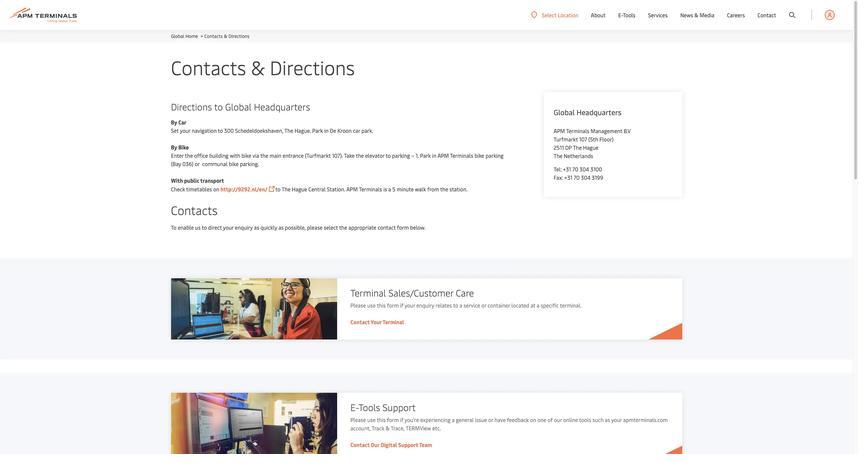 Task type: describe. For each thing, give the bounding box(es) containing it.
0 horizontal spatial hague
[[292, 185, 307, 193]]

contact for terminal sales/customer care
[[351, 318, 370, 326]]

0 horizontal spatial headquarters
[[254, 100, 310, 113]]

the right the via
[[260, 152, 268, 159]]

check
[[171, 185, 185, 193]]

–
[[412, 152, 415, 159]]

contact
[[378, 224, 396, 231]]

contact your terminal
[[351, 318, 404, 326]]

1 vertical spatial support
[[399, 441, 418, 449]]

with
[[230, 152, 240, 159]]

>
[[201, 33, 203, 39]]

the inside by car set your navigation to 300 schedeldoekshaven, the hague. park in de kroon car park.
[[285, 127, 293, 134]]

a left service
[[460, 302, 463, 309]]

parking.
[[240, 160, 259, 168]]

please for terminal
[[351, 302, 366, 309]]

by bike enter the office building with bike via the main entrance (turfmarkt 107). take the elevator to parking – 1. park in apm terminals bike parking (bay 036) or  communal bike parking.
[[171, 144, 504, 168]]

220816 apm terminals digital solutions image
[[171, 393, 337, 454]]

enter
[[171, 152, 184, 159]]

terminal inside terminal sales/customer care please use this form if your enquiry relates to a service or container located at a specific terminal.
[[351, 286, 386, 299]]

set
[[171, 127, 179, 134]]

tools for e-tools support please use this form if you're experiencing a general issue or have feedback on one of our online tools such as your apmterminals.com account, track & trace, termview etc.
[[359, 401, 380, 414]]

in inside by bike enter the office building with bike via the main entrance (turfmarkt 107). take the elevator to parking – 1. park in apm terminals bike parking (bay 036) or  communal bike parking.
[[432, 152, 437, 159]]

(bay
[[171, 160, 181, 168]]

feedback
[[507, 416, 529, 424]]

home
[[186, 33, 198, 39]]

kroon
[[338, 127, 352, 134]]

track
[[372, 425, 385, 432]]

walk
[[415, 185, 426, 193]]

team
[[419, 441, 432, 449]]

service
[[464, 302, 480, 309]]

global headquarters
[[554, 107, 622, 117]]

the right from
[[440, 185, 448, 193]]

is
[[384, 185, 387, 193]]

1 vertical spatial 70
[[574, 174, 580, 181]]

at
[[531, 302, 536, 309]]

1 horizontal spatial bike
[[242, 152, 251, 159]]

transport
[[200, 177, 224, 184]]

building
[[209, 152, 229, 159]]

http://9292.nl/en/ link
[[221, 185, 268, 193]]

care
[[456, 286, 474, 299]]

general
[[456, 416, 474, 424]]

station.
[[327, 185, 345, 193]]

a left 5
[[389, 185, 391, 193]]

dp
[[566, 144, 572, 151]]

de
[[330, 127, 336, 134]]

contacts for contacts
[[171, 202, 218, 218]]

tools
[[579, 416, 592, 424]]

elevator
[[365, 152, 385, 159]]

services button
[[648, 0, 668, 30]]

as inside e-tools support please use this form if you're experiencing a general issue or have feedback on one of our online tools such as your apmterminals.com account, track & trace, termview etc.
[[605, 416, 610, 424]]

1 vertical spatial terminal
[[383, 318, 404, 326]]

fax:
[[554, 174, 563, 181]]

car
[[353, 127, 360, 134]]

from
[[428, 185, 439, 193]]

careers
[[727, 11, 745, 19]]

to enable us to direct your enquiry as quickly as possible, please select the appropriate contact form below.
[[171, 224, 426, 231]]

car
[[178, 119, 187, 126]]

hague.
[[295, 127, 311, 134]]

the down 2511
[[554, 152, 563, 160]]

2 horizontal spatial bike
[[475, 152, 485, 159]]

2 vertical spatial directions
[[171, 100, 212, 113]]

about
[[591, 11, 606, 19]]

0 vertical spatial 70
[[573, 166, 579, 173]]

apm inside by bike enter the office building with bike via the main entrance (turfmarkt 107). take the elevator to parking – 1. park in apm terminals bike parking (bay 036) or  communal bike parking.
[[438, 152, 449, 159]]

terminal.
[[560, 302, 582, 309]]

trace,
[[391, 425, 405, 432]]

located
[[512, 302, 530, 309]]

this for sales/customer
[[377, 302, 386, 309]]

please
[[307, 224, 323, 231]]

tel: +31 70 304 3100 fax: +31 70 304 3199
[[554, 166, 604, 181]]

quickly
[[261, 224, 277, 231]]

on inside with public transport check timetables on http://9292.nl/en/
[[213, 185, 219, 193]]

your inside e-tools support please use this form if you're experiencing a general issue or have feedback on one of our online tools such as your apmterminals.com account, track & trace, termview etc.
[[612, 416, 622, 424]]

use for sales/customer
[[367, 302, 376, 309]]

0 horizontal spatial bike
[[229, 160, 239, 168]]

to
[[171, 224, 177, 231]]

(turfmarkt
[[305, 152, 331, 159]]

2511
[[554, 144, 564, 151]]

form for tools
[[387, 416, 399, 424]]

& inside "popup button"
[[695, 11, 699, 19]]

main
[[270, 152, 282, 159]]

with public transport check timetables on http://9292.nl/en/
[[171, 177, 268, 193]]

select location
[[542, 11, 579, 18]]

appropriate
[[349, 224, 377, 231]]

minute
[[397, 185, 414, 193]]

central
[[309, 185, 326, 193]]

to 300
[[218, 127, 234, 134]]

3199
[[592, 174, 604, 181]]

107).
[[332, 152, 343, 159]]

account,
[[351, 425, 371, 432]]

navigation
[[192, 127, 217, 134]]

station.
[[450, 185, 468, 193]]

terminal sales/customer care please use this form if your enquiry relates to a service or container located at a specific terminal.
[[351, 286, 582, 309]]

1 horizontal spatial as
[[279, 224, 284, 231]]

enable
[[178, 224, 194, 231]]

apmterminals.com
[[624, 416, 668, 424]]

use for tools
[[367, 416, 376, 424]]

to inside terminal sales/customer care please use this form if your enquiry relates to a service or container located at a specific terminal.
[[453, 302, 459, 309]]

news
[[681, 11, 694, 19]]

enquiry inside terminal sales/customer care please use this form if your enquiry relates to a service or container located at a specific terminal.
[[417, 302, 435, 309]]

0 vertical spatial contact
[[758, 11, 777, 19]]

1 horizontal spatial headquarters
[[577, 107, 622, 117]]

or inside terminal sales/customer care please use this form if your enquiry relates to a service or container located at a specific terminal.
[[482, 302, 487, 309]]

sales/customer
[[389, 286, 454, 299]]

careers button
[[727, 0, 745, 30]]

http://9292.nl/en/
[[221, 185, 268, 193]]

2 vertical spatial terminals
[[359, 185, 382, 193]]

if for sales/customer
[[400, 302, 404, 309]]

you're
[[405, 416, 419, 424]]

036)
[[183, 160, 194, 168]]



Task type: vqa. For each thing, say whether or not it's contained in the screenshot.
technical
no



Task type: locate. For each thing, give the bounding box(es) containing it.
contact
[[758, 11, 777, 19], [351, 318, 370, 326], [351, 441, 370, 449]]

e-
[[619, 11, 623, 19], [351, 401, 359, 414]]

& inside e-tools support please use this form if you're experiencing a general issue or have feedback on one of our online tools such as your apmterminals.com account, track & trace, termview etc.
[[386, 425, 390, 432]]

or right service
[[482, 302, 487, 309]]

1 horizontal spatial in
[[432, 152, 437, 159]]

if up trace,
[[400, 416, 404, 424]]

as left quickly
[[254, 224, 259, 231]]

below.
[[410, 224, 426, 231]]

this up contact your terminal at the bottom left
[[377, 302, 386, 309]]

headquarters up management
[[577, 107, 622, 117]]

1 vertical spatial directions
[[270, 54, 355, 80]]

park
[[312, 127, 323, 134]]

107
[[580, 136, 587, 143]]

0 horizontal spatial enquiry
[[235, 224, 253, 231]]

0 horizontal spatial global
[[171, 33, 184, 39]]

304 left 3199
[[581, 174, 591, 181]]

by left car
[[171, 119, 177, 126]]

headquarters up by car set your navigation to 300 schedeldoekshaven, the hague. park in de kroon car park.
[[254, 100, 310, 113]]

e- inside e-tools support please use this form if you're experiencing a general issue or have feedback on one of our online tools such as your apmterminals.com account, track & trace, termview etc.
[[351, 401, 359, 414]]

2 this from the top
[[377, 416, 386, 424]]

form up trace,
[[387, 416, 399, 424]]

apm inside the apm terminals management b.v turfmarkt 107 (5th floor) 2511 dp the hague the netherlands
[[554, 127, 565, 135]]

terminal up your
[[351, 286, 386, 299]]

1 horizontal spatial global
[[225, 100, 252, 113]]

e-tools
[[619, 11, 636, 19]]

1 horizontal spatial tools
[[623, 11, 636, 19]]

the
[[285, 127, 293, 134], [573, 144, 582, 151], [554, 152, 563, 160], [282, 185, 291, 193]]

0 vertical spatial enquiry
[[235, 224, 253, 231]]

entrance
[[283, 152, 304, 159]]

1 horizontal spatial parking
[[486, 152, 504, 159]]

global home > contacts & directions
[[171, 33, 250, 39]]

2 horizontal spatial apm
[[554, 127, 565, 135]]

1 vertical spatial terminals
[[450, 152, 473, 159]]

1 horizontal spatial directions
[[229, 33, 250, 39]]

e- inside "e-tools" dropdown button
[[619, 11, 623, 19]]

contacts down global home > contacts & directions
[[171, 54, 246, 80]]

enquiry
[[235, 224, 253, 231], [417, 302, 435, 309]]

global
[[171, 33, 184, 39], [225, 100, 252, 113], [554, 107, 575, 117]]

1 horizontal spatial or
[[489, 416, 493, 424]]

1 vertical spatial on
[[530, 416, 536, 424]]

1 vertical spatial contacts
[[171, 54, 246, 80]]

+31 right fax:
[[565, 174, 573, 181]]

by for by bike enter the office building with bike via the main entrance (turfmarkt 107). take the elevator to parking – 1. park in apm terminals bike parking (bay 036) or  communal bike parking.
[[171, 144, 177, 151]]

70 right fax:
[[574, 174, 580, 181]]

your down car
[[180, 127, 191, 134]]

park.
[[362, 127, 374, 134]]

1 vertical spatial contact
[[351, 318, 370, 326]]

tools up track
[[359, 401, 380, 414]]

the right select
[[339, 224, 347, 231]]

e-tools support please use this form if you're experiencing a general issue or have feedback on one of our online tools such as your apmterminals.com account, track & trace, termview etc.
[[351, 401, 668, 432]]

use up track
[[367, 416, 376, 424]]

news & media button
[[681, 0, 715, 30]]

a right at
[[537, 302, 540, 309]]

this up track
[[377, 416, 386, 424]]

issue
[[475, 416, 487, 424]]

1 parking from the left
[[392, 152, 410, 159]]

1 horizontal spatial hague
[[583, 144, 599, 151]]

your right direct
[[223, 224, 234, 231]]

1 if from the top
[[400, 302, 404, 309]]

e- right about dropdown button
[[619, 11, 623, 19]]

0 vertical spatial terminal
[[351, 286, 386, 299]]

select location button
[[531, 11, 579, 18]]

1 horizontal spatial on
[[530, 416, 536, 424]]

one
[[538, 416, 547, 424]]

please up contact your terminal at the bottom left
[[351, 302, 366, 309]]

as
[[254, 224, 259, 231], [279, 224, 284, 231], [605, 416, 610, 424]]

0 vertical spatial terminals
[[566, 127, 590, 135]]

as right quickly
[[279, 224, 284, 231]]

0 horizontal spatial or
[[482, 302, 487, 309]]

services
[[648, 11, 668, 19]]

2 please from the top
[[351, 416, 366, 424]]

use inside terminal sales/customer care please use this form if your enquiry relates to a service or container located at a specific terminal.
[[367, 302, 376, 309]]

this inside terminal sales/customer care please use this form if your enquiry relates to a service or container located at a specific terminal.
[[377, 302, 386, 309]]

our
[[371, 441, 380, 449]]

global up to 300
[[225, 100, 252, 113]]

1 use from the top
[[367, 302, 376, 309]]

+31 right "tel:"
[[563, 166, 571, 173]]

2 horizontal spatial global
[[554, 107, 575, 117]]

1 vertical spatial use
[[367, 416, 376, 424]]

contact for e-tools support
[[351, 441, 370, 449]]

tools for e-tools
[[623, 11, 636, 19]]

tools
[[623, 11, 636, 19], [359, 401, 380, 414]]

by up enter
[[171, 144, 177, 151]]

schedeldoekshaven,
[[235, 127, 283, 134]]

a left general
[[452, 416, 455, 424]]

0 vertical spatial use
[[367, 302, 376, 309]]

contact left your
[[351, 318, 370, 326]]

0 vertical spatial this
[[377, 302, 386, 309]]

digital
[[381, 441, 397, 449]]

or
[[482, 302, 487, 309], [489, 416, 493, 424]]

contact left the our
[[351, 441, 370, 449]]

bike
[[178, 144, 189, 151]]

0 horizontal spatial tools
[[359, 401, 380, 414]]

apm right 'station.'
[[347, 185, 358, 193]]

your right such
[[612, 416, 622, 424]]

global left home
[[171, 33, 184, 39]]

form
[[397, 224, 409, 231], [387, 302, 399, 309], [387, 416, 399, 424]]

1 horizontal spatial terminals
[[450, 152, 473, 159]]

1 vertical spatial enquiry
[[417, 302, 435, 309]]

if inside e-tools support please use this form if you're experiencing a general issue or have feedback on one of our online tools such as your apmterminals.com account, track & trace, termview etc.
[[400, 416, 404, 424]]

0 vertical spatial in
[[324, 127, 329, 134]]

0 vertical spatial form
[[397, 224, 409, 231]]

of
[[548, 416, 553, 424]]

turfmarkt
[[554, 136, 578, 143]]

0 horizontal spatial e-
[[351, 401, 359, 414]]

0 vertical spatial or
[[482, 302, 487, 309]]

0 horizontal spatial terminals
[[359, 185, 382, 193]]

0 vertical spatial e-
[[619, 11, 623, 19]]

contacts right >
[[204, 33, 223, 39]]

0 horizontal spatial in
[[324, 127, 329, 134]]

in right 1. park
[[432, 152, 437, 159]]

on down transport
[[213, 185, 219, 193]]

relates
[[436, 302, 452, 309]]

by inside by bike enter the office building with bike via the main entrance (turfmarkt 107). take the elevator to parking – 1. park in apm terminals bike parking (bay 036) or  communal bike parking.
[[171, 144, 177, 151]]

+31
[[563, 166, 571, 173], [565, 174, 573, 181]]

form up contact your terminal at the bottom left
[[387, 302, 399, 309]]

if inside terminal sales/customer care please use this form if your enquiry relates to a service or container located at a specific terminal.
[[400, 302, 404, 309]]

the left central
[[282, 185, 291, 193]]

floor)
[[600, 136, 614, 143]]

please
[[351, 302, 366, 309], [351, 416, 366, 424]]

0 horizontal spatial apm
[[347, 185, 358, 193]]

0 vertical spatial +31
[[563, 166, 571, 173]]

1. park
[[416, 152, 431, 159]]

contacts for contacts & directions
[[171, 54, 246, 80]]

1 by from the top
[[171, 119, 177, 126]]

b.v
[[624, 127, 631, 135]]

form left below.
[[397, 224, 409, 231]]

headquarters
[[254, 100, 310, 113], [577, 107, 622, 117]]

such
[[593, 416, 604, 424]]

terminal right your
[[383, 318, 404, 326]]

form inside terminal sales/customer care please use this form if your enquiry relates to a service or container located at a specific terminal.
[[387, 302, 399, 309]]

to inside by bike enter the office building with bike via the main entrance (turfmarkt 107). take the elevator to parking – 1. park in apm terminals bike parking (bay 036) or  communal bike parking.
[[386, 152, 391, 159]]

timetables
[[186, 185, 212, 193]]

3100
[[591, 166, 603, 173]]

or left have
[[489, 416, 493, 424]]

apm right 1. park
[[438, 152, 449, 159]]

to the hague central station. apm terminals is a 5 minute walk from the station.
[[276, 185, 469, 193]]

0 vertical spatial hague
[[583, 144, 599, 151]]

tools inside e-tools support please use this form if you're experiencing a general issue or have feedback on one of our online tools such as your apmterminals.com account, track & trace, termview etc.
[[359, 401, 380, 414]]

a
[[389, 185, 391, 193], [460, 302, 463, 309], [537, 302, 540, 309], [452, 416, 455, 424]]

contacts
[[204, 33, 223, 39], [171, 54, 246, 80], [171, 202, 218, 218]]

your down sales/customer
[[405, 302, 415, 309]]

1 please from the top
[[351, 302, 366, 309]]

1 vertical spatial e-
[[351, 401, 359, 414]]

2 vertical spatial contacts
[[171, 202, 218, 218]]

1 vertical spatial this
[[377, 416, 386, 424]]

please for e-
[[351, 416, 366, 424]]

please inside e-tools support please use this form if you're experiencing a general issue or have feedback on one of our online tools such as your apmterminals.com account, track & trace, termview etc.
[[351, 416, 366, 424]]

form for sales/customer
[[387, 302, 399, 309]]

enquiry down sales/customer
[[417, 302, 435, 309]]

1 vertical spatial 304
[[581, 174, 591, 181]]

1 horizontal spatial apm
[[438, 152, 449, 159]]

on
[[213, 185, 219, 193], [530, 416, 536, 424]]

hague
[[583, 144, 599, 151], [292, 185, 307, 193]]

tools left services
[[623, 11, 636, 19]]

2 by from the top
[[171, 144, 177, 151]]

in inside by car set your navigation to 300 schedeldoekshaven, the hague. park in de kroon car park.
[[324, 127, 329, 134]]

0 vertical spatial directions
[[229, 33, 250, 39]]

e- for e-tools support please use this form if you're experiencing a general issue or have feedback on one of our online tools such as your apmterminals.com account, track & trace, termview etc.
[[351, 401, 359, 414]]

hague left central
[[292, 185, 307, 193]]

2 use from the top
[[367, 416, 376, 424]]

2 vertical spatial form
[[387, 416, 399, 424]]

tel:
[[554, 166, 562, 173]]

e- up the account,
[[351, 401, 359, 414]]

1 vertical spatial or
[[489, 416, 493, 424]]

0 vertical spatial tools
[[623, 11, 636, 19]]

0 horizontal spatial on
[[213, 185, 219, 193]]

0 vertical spatial if
[[400, 302, 404, 309]]

0 vertical spatial contacts
[[204, 33, 223, 39]]

office
[[194, 152, 208, 159]]

hague inside the apm terminals management b.v turfmarkt 107 (5th floor) 2511 dp the hague the netherlands
[[583, 144, 599, 151]]

apm up turfmarkt
[[554, 127, 565, 135]]

apm stock global 500 image
[[171, 278, 337, 340]]

netherlands
[[564, 152, 594, 160]]

2 horizontal spatial terminals
[[566, 127, 590, 135]]

2 horizontal spatial directions
[[270, 54, 355, 80]]

global for global home > contacts & directions
[[171, 33, 184, 39]]

0 vertical spatial 304
[[580, 166, 589, 173]]

or inside e-tools support please use this form if you're experiencing a general issue or have feedback on one of our online tools such as your apmterminals.com account, track & trace, termview etc.
[[489, 416, 493, 424]]

as right such
[[605, 416, 610, 424]]

2 parking from the left
[[486, 152, 504, 159]]

the left hague.
[[285, 127, 293, 134]]

0 horizontal spatial directions
[[171, 100, 212, 113]]

etc.
[[433, 425, 441, 432]]

1 vertical spatial hague
[[292, 185, 307, 193]]

1 vertical spatial if
[[400, 416, 404, 424]]

please up the account,
[[351, 416, 366, 424]]

about button
[[591, 0, 606, 30]]

container
[[488, 302, 510, 309]]

0 horizontal spatial as
[[254, 224, 259, 231]]

1 horizontal spatial e-
[[619, 11, 623, 19]]

2 horizontal spatial as
[[605, 416, 610, 424]]

directions
[[229, 33, 250, 39], [270, 54, 355, 80], [171, 100, 212, 113]]

304 left 3100
[[580, 166, 589, 173]]

termview
[[406, 425, 431, 432]]

the up '036)'
[[185, 152, 193, 159]]

select
[[324, 224, 338, 231]]

management
[[591, 127, 623, 135]]

1 vertical spatial by
[[171, 144, 177, 151]]

by inside by car set your navigation to 300 schedeldoekshaven, the hague. park in de kroon car park.
[[171, 119, 177, 126]]

1 vertical spatial tools
[[359, 401, 380, 414]]

1 horizontal spatial enquiry
[[417, 302, 435, 309]]

if
[[400, 302, 404, 309], [400, 416, 404, 424]]

1 vertical spatial in
[[432, 152, 437, 159]]

contacts up the us
[[171, 202, 218, 218]]

have
[[495, 416, 506, 424]]

terminals
[[566, 127, 590, 135], [450, 152, 473, 159], [359, 185, 382, 193]]

terminal
[[351, 286, 386, 299], [383, 318, 404, 326]]

&
[[695, 11, 699, 19], [224, 33, 228, 39], [251, 54, 265, 80], [386, 425, 390, 432]]

online
[[564, 416, 578, 424]]

this inside e-tools support please use this form if you're experiencing a general issue or have feedback on one of our online tools such as your apmterminals.com account, track & trace, termview etc.
[[377, 416, 386, 424]]

70 down netherlands
[[573, 166, 579, 173]]

hague down (5th
[[583, 144, 599, 151]]

the up netherlands
[[573, 144, 582, 151]]

select
[[542, 11, 557, 18]]

form inside e-tools support please use this form if you're experiencing a general issue or have feedback on one of our online tools such as your apmterminals.com account, track & trace, termview etc.
[[387, 416, 399, 424]]

0 vertical spatial please
[[351, 302, 366, 309]]

your inside by car set your navigation to 300 schedeldoekshaven, the hague. park in de kroon car park.
[[180, 127, 191, 134]]

enquiry left quickly
[[235, 224, 253, 231]]

e- for e-tools
[[619, 11, 623, 19]]

support
[[383, 401, 416, 414], [399, 441, 418, 449]]

1 vertical spatial form
[[387, 302, 399, 309]]

contact our digital support team
[[351, 441, 432, 449]]

use inside e-tools support please use this form if you're experiencing a general issue or have feedback on one of our online tools such as your apmterminals.com account, track & trace, termview etc.
[[367, 416, 376, 424]]

global for global headquarters
[[554, 107, 575, 117]]

terminals inside by bike enter the office building with bike via the main entrance (turfmarkt 107). take the elevator to parking – 1. park in apm terminals bike parking (bay 036) or  communal bike parking.
[[450, 152, 473, 159]]

contact button
[[758, 0, 777, 30]]

1 vertical spatial apm
[[438, 152, 449, 159]]

contact right careers
[[758, 11, 777, 19]]

2 vertical spatial contact
[[351, 441, 370, 449]]

0 horizontal spatial parking
[[392, 152, 410, 159]]

location
[[558, 11, 579, 18]]

directions to global headquarters
[[171, 100, 310, 113]]

by for by car set your navigation to 300 schedeldoekshaven, the hague. park in de kroon car park.
[[171, 119, 177, 126]]

70
[[573, 166, 579, 173], [574, 174, 580, 181]]

support up you're
[[383, 401, 416, 414]]

5
[[393, 185, 396, 193]]

global up turfmarkt
[[554, 107, 575, 117]]

if for tools
[[400, 416, 404, 424]]

0 vertical spatial support
[[383, 401, 416, 414]]

0 vertical spatial by
[[171, 119, 177, 126]]

direct
[[208, 224, 222, 231]]

support inside e-tools support please use this form if you're experiencing a general issue or have feedback on one of our online tools such as your apmterminals.com account, track & trace, termview etc.
[[383, 401, 416, 414]]

terminals inside the apm terminals management b.v turfmarkt 107 (5th floor) 2511 dp the hague the netherlands
[[566, 127, 590, 135]]

on inside e-tools support please use this form if you're experiencing a general issue or have feedback on one of our online tools such as your apmterminals.com account, track & trace, termview etc.
[[530, 416, 536, 424]]

public
[[184, 177, 199, 184]]

1 this from the top
[[377, 302, 386, 309]]

this for tools
[[377, 416, 386, 424]]

1 vertical spatial +31
[[565, 174, 573, 181]]

0 vertical spatial apm
[[554, 127, 565, 135]]

please inside terminal sales/customer care please use this form if your enquiry relates to a service or container located at a specific terminal.
[[351, 302, 366, 309]]

in left de
[[324, 127, 329, 134]]

bike
[[242, 152, 251, 159], [475, 152, 485, 159], [229, 160, 239, 168]]

on left one
[[530, 416, 536, 424]]

use
[[367, 302, 376, 309], [367, 416, 376, 424]]

0 vertical spatial on
[[213, 185, 219, 193]]

1 vertical spatial please
[[351, 416, 366, 424]]

2 if from the top
[[400, 416, 404, 424]]

use up your
[[367, 302, 376, 309]]

2 vertical spatial apm
[[347, 185, 358, 193]]

your inside terminal sales/customer care please use this form if your enquiry relates to a service or container located at a specific terminal.
[[405, 302, 415, 309]]

if down sales/customer
[[400, 302, 404, 309]]

support left the team
[[399, 441, 418, 449]]

a inside e-tools support please use this form if you're experiencing a general issue or have feedback on one of our online tools such as your apmterminals.com account, track & trace, termview etc.
[[452, 416, 455, 424]]

tools inside "e-tools" dropdown button
[[623, 11, 636, 19]]



